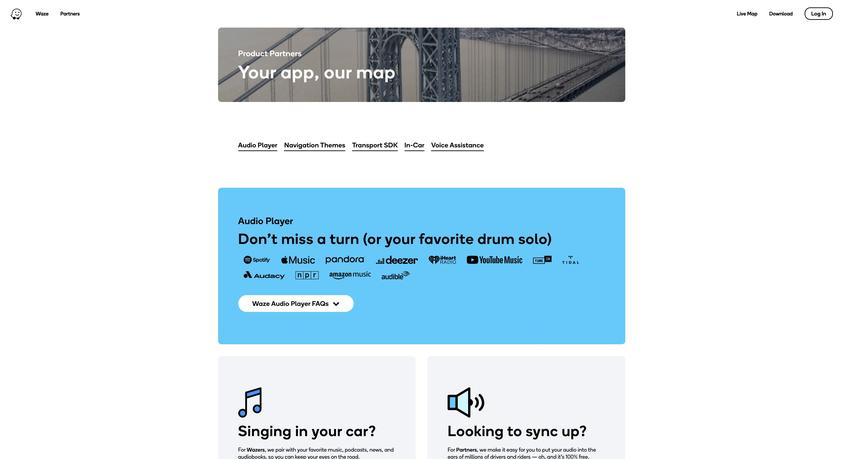 Task type: locate. For each thing, give the bounding box(es) containing it.
faqs
[[312, 300, 329, 308]]

, inside , we make it easy for you to put your audio into the ears of millions of drivers and riders — oh, and it's 100% free.
[[477, 447, 478, 453]]

podcasts,
[[345, 447, 368, 453]]

partners up app, at the top of the page
[[270, 48, 302, 58]]

0 vertical spatial audio
[[238, 141, 256, 149]]

deezer logo image
[[376, 256, 418, 264]]

download
[[769, 11, 793, 17]]

favorite up eyes
[[309, 447, 327, 453]]

we up so
[[267, 447, 274, 453]]

1 horizontal spatial and
[[507, 454, 516, 459]]

voice assistance link
[[431, 141, 484, 151]]

and down 'easy'
[[507, 454, 516, 459]]

and right the news,
[[384, 447, 394, 453]]

1 horizontal spatial we
[[480, 447, 487, 453]]

so
[[268, 454, 274, 459]]

0 horizontal spatial ,
[[265, 447, 266, 453]]

and down "put" at right bottom
[[547, 454, 557, 459]]

audio player link
[[238, 141, 278, 151]]

keep
[[295, 454, 306, 459]]

the right into
[[588, 447, 596, 453]]

partners
[[60, 11, 80, 17], [270, 48, 302, 58], [456, 447, 477, 453]]

in
[[822, 10, 826, 17]]

1 vertical spatial favorite
[[309, 447, 327, 453]]

for
[[238, 447, 246, 453], [448, 447, 455, 453]]

home image
[[10, 8, 22, 20]]

waze
[[36, 11, 49, 17], [252, 300, 270, 308]]

1 horizontal spatial you
[[526, 447, 535, 453]]

we inside , we pair with your favorite music, podcasts, news, and audiobooks, so you can keep your eyes on the road.
[[267, 447, 274, 453]]

your up it's
[[552, 447, 562, 453]]

0 horizontal spatial we
[[267, 447, 274, 453]]

navigation
[[284, 141, 319, 149]]

1 horizontal spatial for
[[448, 447, 455, 453]]

favorite inside , we pair with your favorite music, podcasts, news, and audiobooks, so you can keep your eyes on the road.
[[309, 447, 327, 453]]

1 vertical spatial audio
[[238, 215, 264, 227]]

for for singing in your car?
[[238, 447, 246, 453]]

you up —
[[526, 447, 535, 453]]

0 vertical spatial favorite
[[419, 230, 474, 248]]

your inside audio player don't miss a turn (or your favorite drum solo)
[[385, 230, 416, 248]]

waze link
[[36, 11, 49, 17]]

and inside , we pair with your favorite music, podcasts, news, and audiobooks, so you can keep your eyes on the road.
[[384, 447, 394, 453]]

singing in your car?
[[238, 422, 376, 440]]

to up 'easy'
[[507, 422, 522, 440]]

amazon music logo image
[[329, 271, 371, 279]]

log
[[811, 10, 821, 17]]

0 vertical spatial the
[[588, 447, 596, 453]]

your
[[238, 61, 276, 83]]

2 horizontal spatial partners
[[456, 447, 477, 453]]

product partners your app, our map
[[238, 48, 396, 83]]

live map link
[[737, 11, 758, 17]]

0 horizontal spatial of
[[459, 454, 464, 459]]

log in
[[811, 10, 826, 17]]

, up millions
[[477, 447, 478, 453]]

waze for the waze link at the top
[[36, 11, 49, 17]]

0 horizontal spatial you
[[275, 454, 284, 459]]

of down for partners
[[459, 454, 464, 459]]

1 horizontal spatial to
[[536, 447, 541, 453]]

1 horizontal spatial waze
[[252, 300, 270, 308]]

the right on
[[338, 454, 346, 459]]

1 vertical spatial the
[[338, 454, 346, 459]]

easy
[[507, 447, 518, 453]]

, up audiobooks,
[[265, 447, 266, 453]]

0 vertical spatial partners
[[60, 11, 80, 17]]

we inside , we make it easy for you to put your audio into the ears of millions of drivers and riders — oh, and it's 100% free.
[[480, 447, 487, 453]]

1 vertical spatial player
[[266, 215, 293, 227]]

—
[[532, 454, 537, 459]]

to
[[507, 422, 522, 440], [536, 447, 541, 453]]

sync
[[526, 422, 558, 440]]

the
[[588, 447, 596, 453], [338, 454, 346, 459]]

to inside , we make it easy for you to put your audio into the ears of millions of drivers and riders — oh, and it's 100% free.
[[536, 447, 541, 453]]

live map
[[737, 11, 758, 17]]

1 for from the left
[[238, 447, 246, 453]]

player for audio player
[[258, 141, 278, 149]]

1 horizontal spatial favorite
[[419, 230, 474, 248]]

waze down audacy image
[[252, 300, 270, 308]]

your up deezer logo
[[385, 230, 416, 248]]

don't
[[238, 230, 278, 248]]

2 , from the left
[[477, 447, 478, 453]]

1 horizontal spatial the
[[588, 447, 596, 453]]

player
[[258, 141, 278, 149], [266, 215, 293, 227], [291, 300, 311, 308]]

1 vertical spatial waze
[[252, 300, 270, 308]]

0 horizontal spatial the
[[338, 454, 346, 459]]

1 , from the left
[[265, 447, 266, 453]]

of down make
[[484, 454, 489, 459]]

waze right home image
[[36, 11, 49, 17]]

wazers
[[247, 447, 265, 453]]

0 vertical spatial you
[[526, 447, 535, 453]]

2 for from the left
[[448, 447, 455, 453]]

1 horizontal spatial of
[[484, 454, 489, 459]]

your up keep
[[297, 447, 308, 453]]

music,
[[328, 447, 344, 453]]

audio
[[238, 141, 256, 149], [238, 215, 264, 227], [271, 300, 289, 308]]

partners right the waze link at the top
[[60, 11, 80, 17]]

for
[[519, 447, 525, 453]]

in-car link
[[405, 141, 425, 151]]

oh,
[[539, 454, 546, 459]]

tune in logo image
[[533, 256, 552, 264]]

0 horizontal spatial to
[[507, 422, 522, 440]]

ears
[[448, 454, 458, 459]]

and
[[384, 447, 394, 453], [507, 454, 516, 459], [547, 454, 557, 459]]

we
[[267, 447, 274, 453], [480, 447, 487, 453]]

audio for audio player don't miss a turn (or your favorite drum solo)
[[238, 215, 264, 227]]

,
[[265, 447, 266, 453], [477, 447, 478, 453]]

1 vertical spatial you
[[275, 454, 284, 459]]

0 horizontal spatial partners
[[60, 11, 80, 17]]

assistance
[[450, 141, 484, 149]]

favorite
[[419, 230, 474, 248], [309, 447, 327, 453]]

with
[[286, 447, 296, 453]]

favorite inside audio player don't miss a turn (or your favorite drum solo)
[[419, 230, 474, 248]]

player inside audio player don't miss a turn (or your favorite drum solo)
[[266, 215, 293, 227]]

of
[[459, 454, 464, 459], [484, 454, 489, 459]]

you down pair
[[275, 454, 284, 459]]

free.
[[579, 454, 589, 459]]

0 horizontal spatial favorite
[[309, 447, 327, 453]]

transport sdk link
[[352, 141, 398, 151]]

waze audio player faqs
[[252, 300, 329, 308]]

voice assistance
[[431, 141, 484, 149]]

, inside , we pair with your favorite music, podcasts, news, and audiobooks, so you can keep your eyes on the road.
[[265, 447, 266, 453]]

you inside , we pair with your favorite music, podcasts, news, and audiobooks, so you can keep your eyes on the road.
[[275, 454, 284, 459]]

1 vertical spatial partners
[[270, 48, 302, 58]]

0 horizontal spatial for
[[238, 447, 246, 453]]

audio for audio player
[[238, 141, 256, 149]]

in-car
[[405, 141, 425, 149]]

partners for for partners
[[456, 447, 477, 453]]

partners inside product partners your app, our map
[[270, 48, 302, 58]]

for up ears
[[448, 447, 455, 453]]

your
[[385, 230, 416, 248], [312, 422, 342, 440], [297, 447, 308, 453], [552, 447, 562, 453], [308, 454, 318, 459]]

for partners
[[448, 447, 477, 453]]

for for looking to sync up?
[[448, 447, 455, 453]]

0 horizontal spatial waze
[[36, 11, 49, 17]]

your inside , we make it easy for you to put your audio into the ears of millions of drivers and riders — oh, and it's 100% free.
[[552, 447, 562, 453]]

favorite up the i heart radio logo
[[419, 230, 474, 248]]

2 vertical spatial partners
[[456, 447, 477, 453]]

1 horizontal spatial ,
[[477, 447, 478, 453]]

, for singing
[[265, 447, 266, 453]]

partners link
[[60, 11, 80, 17]]

live
[[737, 11, 746, 17]]

eyes
[[319, 454, 330, 459]]

(or
[[363, 230, 381, 248]]

you
[[526, 447, 535, 453], [275, 454, 284, 459]]

themes
[[320, 141, 345, 149]]

partners up millions
[[456, 447, 477, 453]]

to up the 'oh,'
[[536, 447, 541, 453]]

1 vertical spatial to
[[536, 447, 541, 453]]

road.
[[348, 454, 360, 459]]

we up millions
[[480, 447, 487, 453]]

audio
[[563, 447, 577, 453]]

0 vertical spatial player
[[258, 141, 278, 149]]

0 horizontal spatial and
[[384, 447, 394, 453]]

2 we from the left
[[480, 447, 487, 453]]

audio inside audio player don't miss a turn (or your favorite drum solo)
[[238, 215, 264, 227]]

looking
[[448, 422, 504, 440]]

millions
[[465, 454, 483, 459]]

1 horizontal spatial partners
[[270, 48, 302, 58]]

for up audiobooks,
[[238, 447, 246, 453]]

partners for product partners your app, our map
[[270, 48, 302, 58]]

1 we from the left
[[267, 447, 274, 453]]

0 vertical spatial waze
[[36, 11, 49, 17]]

on
[[331, 454, 337, 459]]

audio player don't miss a turn (or your favorite drum solo)
[[238, 215, 552, 248]]

it's
[[558, 454, 565, 459]]



Task type: describe. For each thing, give the bounding box(es) containing it.
navigation themes
[[284, 141, 345, 149]]

in-
[[405, 141, 413, 149]]

2 of from the left
[[484, 454, 489, 459]]

i heart radio logo image
[[429, 256, 456, 264]]

pandora logo image
[[326, 256, 365, 264]]

we for singing
[[267, 447, 274, 453]]

drivers
[[490, 454, 506, 459]]

app,
[[281, 61, 320, 83]]

tidal image
[[563, 256, 579, 264]]

voice
[[431, 141, 448, 149]]

, we make it easy for you to put your audio into the ears of millions of drivers and riders — oh, and it's 100% free.
[[448, 447, 596, 459]]

player for audio player don't miss a turn (or your favorite drum solo)
[[266, 215, 293, 227]]

we for looking
[[480, 447, 487, 453]]

2 vertical spatial player
[[291, 300, 311, 308]]

map
[[747, 11, 758, 17]]

waze audio player faqs link
[[238, 295, 354, 312]]

100%
[[566, 454, 578, 459]]

0 vertical spatial to
[[507, 422, 522, 440]]

you inside , we make it easy for you to put your audio into the ears of millions of drivers and riders — oh, and it's 100% free.
[[526, 447, 535, 453]]

product
[[238, 48, 268, 58]]

audible logo image
[[382, 271, 410, 279]]

news,
[[370, 447, 383, 453]]

solo)
[[518, 230, 552, 248]]

for wazers
[[238, 447, 265, 453]]

put
[[542, 447, 551, 453]]

transport sdk
[[352, 141, 398, 149]]

it
[[502, 447, 505, 453]]

the inside , we pair with your favorite music, podcasts, news, and audiobooks, so you can keep your eyes on the road.
[[338, 454, 346, 459]]

, we pair with your favorite music, podcasts, news, and audiobooks, so you can keep your eyes on the road.
[[238, 447, 394, 459]]

apple music image
[[281, 256, 315, 264]]

npr image
[[295, 271, 319, 279]]

into
[[578, 447, 587, 453]]

turn
[[330, 230, 360, 248]]

your up the music, on the bottom
[[312, 422, 342, 440]]

, for looking
[[477, 447, 478, 453]]

download link
[[769, 11, 793, 17]]

can
[[285, 454, 294, 459]]

miss
[[281, 230, 314, 248]]

youtube music logo image
[[467, 256, 523, 264]]

2 horizontal spatial and
[[547, 454, 557, 459]]

transport
[[352, 141, 383, 149]]

1 of from the left
[[459, 454, 464, 459]]

looking to sync up?
[[448, 422, 587, 440]]

pair
[[276, 447, 285, 453]]

waze for waze audio player faqs
[[252, 300, 270, 308]]

our
[[324, 61, 352, 83]]

up?
[[562, 422, 587, 440]]

log in link
[[805, 7, 833, 20]]

in
[[295, 422, 308, 440]]

audio player
[[238, 141, 278, 149]]

car
[[413, 141, 425, 149]]

chevron down image
[[333, 300, 340, 307]]

singing
[[238, 422, 292, 440]]

2 vertical spatial audio
[[271, 300, 289, 308]]

audacy image
[[244, 271, 285, 279]]

audiobooks,
[[238, 454, 267, 459]]

riders
[[518, 454, 531, 459]]

the inside , we make it easy for you to put your audio into the ears of millions of drivers and riders — oh, and it's 100% free.
[[588, 447, 596, 453]]

make
[[488, 447, 501, 453]]

your left eyes
[[308, 454, 318, 459]]

a
[[317, 230, 326, 248]]

map
[[356, 61, 396, 83]]

drum
[[478, 230, 515, 248]]

navigation themes link
[[284, 141, 345, 151]]

sdk
[[384, 141, 398, 149]]

car?
[[346, 422, 376, 440]]

spotify logo image
[[244, 256, 270, 264]]



Task type: vqa. For each thing, say whether or not it's contained in the screenshot.
hazard image
no



